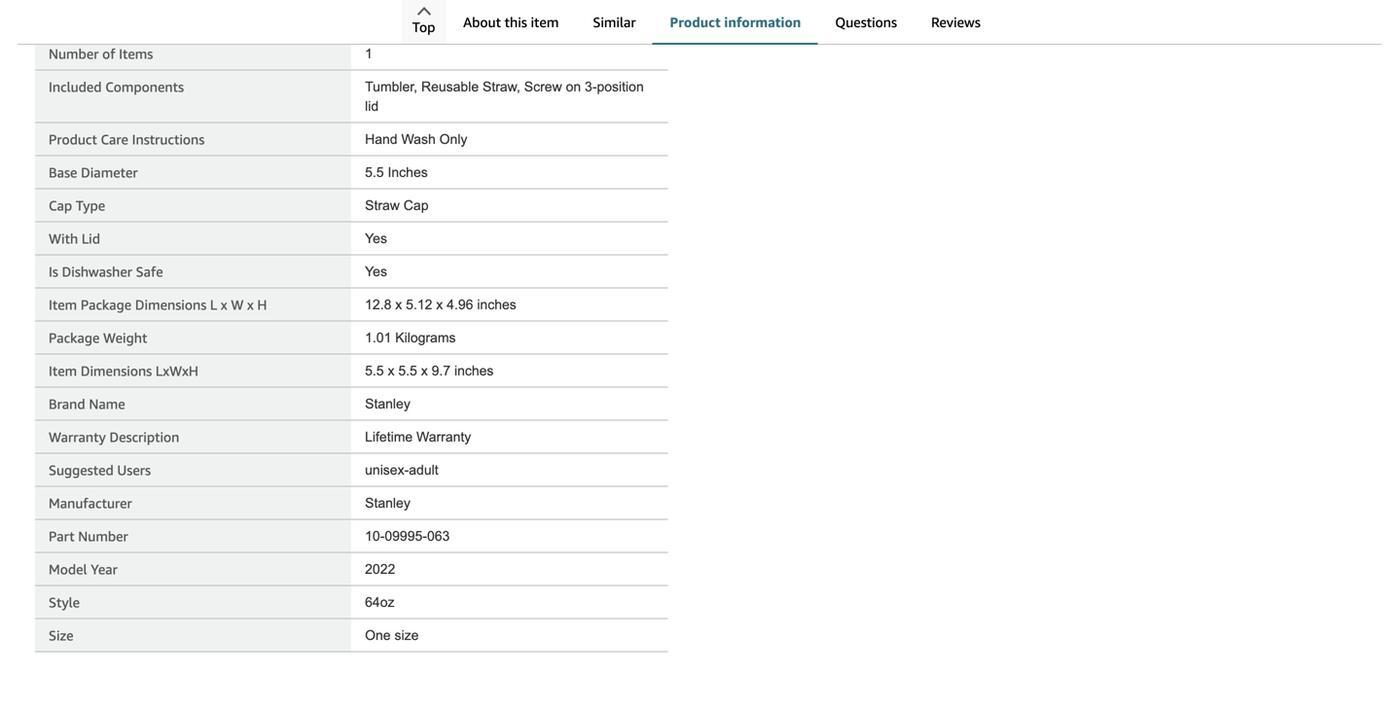 Task type: vqa. For each thing, say whether or not it's contained in the screenshot.
'Product'
yes



Task type: describe. For each thing, give the bounding box(es) containing it.
h
[[257, 297, 267, 313]]

3-
[[585, 79, 597, 94]]

‎10-09995-063
[[365, 529, 450, 544]]

‎5.5 for item dimensions  lxwxh
[[365, 363, 384, 378]]

product information
[[670, 14, 801, 30]]

description
[[109, 429, 179, 445]]

‎10-
[[365, 529, 385, 544]]

steel
[[424, 13, 455, 28]]

suggested
[[49, 462, 114, 478]]

size
[[49, 627, 73, 644]]

‎stanley for brand name
[[365, 396, 410, 412]]

number of items
[[49, 46, 153, 62]]

‎hand
[[365, 132, 398, 147]]

style
[[49, 594, 80, 610]]

‎stainless
[[365, 13, 420, 28]]

‎5.5 for base diameter
[[365, 165, 384, 180]]

‎2022
[[365, 562, 395, 577]]

cap type
[[49, 197, 105, 214]]

5.5
[[398, 363, 417, 378]]

product for product care instructions
[[49, 131, 97, 147]]

reviews
[[931, 14, 981, 30]]

of
[[102, 46, 115, 62]]

items
[[119, 46, 153, 62]]

about
[[463, 14, 501, 30]]

‎1
[[365, 46, 373, 61]]

reusable
[[421, 79, 479, 94]]

screw
[[524, 79, 562, 94]]

lid
[[365, 99, 379, 114]]

base diameter
[[49, 164, 138, 180]]

suggested users
[[49, 462, 151, 478]]

wash
[[401, 132, 436, 147]]

product for product information
[[670, 14, 721, 30]]

users
[[117, 462, 151, 478]]

‎stainless steel
[[365, 13, 455, 28]]

0 vertical spatial package
[[81, 297, 132, 313]]

x left 5.5 on the bottom of the page
[[388, 363, 395, 378]]

‎1.01
[[365, 330, 391, 345]]

‎unisex-adult
[[365, 463, 438, 478]]

x right l
[[221, 297, 227, 313]]

0 horizontal spatial cap
[[49, 197, 72, 214]]

safe
[[136, 264, 163, 280]]

product care instructions
[[49, 131, 205, 147]]

base
[[49, 164, 77, 180]]

inches
[[388, 165, 428, 180]]

4.96
[[447, 297, 473, 312]]

0 vertical spatial dimensions
[[135, 297, 207, 313]]

9.7
[[432, 363, 451, 378]]

lid
[[82, 231, 100, 247]]

‎yes for is dishwasher safe
[[365, 264, 387, 279]]

straw,
[[483, 79, 520, 94]]

top
[[412, 19, 435, 35]]

1 horizontal spatial warranty
[[416, 430, 471, 445]]

warranty description
[[49, 429, 179, 445]]

name
[[89, 396, 125, 412]]

is dishwasher safe
[[49, 264, 163, 280]]

with
[[49, 231, 78, 247]]

‎5.5 x 5.5 x 9.7 inches
[[365, 363, 494, 378]]

‎unisex-
[[365, 463, 409, 478]]

weight
[[103, 330, 147, 346]]

care
[[101, 131, 128, 147]]

063
[[427, 529, 450, 544]]

‎stanley for manufacturer
[[365, 496, 410, 511]]

year
[[91, 561, 118, 577]]

similar
[[593, 14, 636, 30]]

instructions
[[132, 131, 205, 147]]

part number
[[49, 528, 128, 544]]

inches for item dimensions  lxwxh
[[454, 363, 494, 378]]

on
[[566, 79, 581, 94]]

item dimensions  lxwxh
[[49, 363, 198, 379]]

1 vertical spatial package
[[49, 330, 100, 346]]

x left 4.96
[[436, 297, 443, 312]]

information
[[724, 14, 801, 30]]

type
[[76, 197, 105, 214]]

‎one
[[365, 628, 391, 643]]

‎64oz
[[365, 595, 395, 610]]

‎tumbler, reusable straw, screw on 3-position lid
[[365, 79, 644, 114]]

‎tumbler,
[[365, 79, 417, 94]]

1 vertical spatial dimensions
[[81, 363, 152, 379]]

1 vertical spatial number
[[78, 528, 128, 544]]

l
[[210, 297, 217, 313]]

brand name
[[49, 396, 125, 412]]

dishwasher
[[62, 264, 132, 280]]

‎12.8
[[365, 297, 391, 312]]



Task type: locate. For each thing, give the bounding box(es) containing it.
only
[[439, 132, 467, 147]]

‎hand wash only
[[365, 132, 467, 147]]

09995-
[[385, 529, 427, 544]]

2 item from the top
[[49, 363, 77, 379]]

‎straw
[[365, 198, 400, 213]]

cap
[[49, 197, 72, 214], [404, 198, 429, 213]]

item
[[49, 297, 77, 313], [49, 363, 77, 379]]

1 horizontal spatial product
[[670, 14, 721, 30]]

number up year at the left bottom
[[78, 528, 128, 544]]

x right 5.5 on the bottom of the page
[[421, 363, 428, 378]]

item package dimensions l x w x h
[[49, 297, 267, 313]]

dimensions down safe
[[135, 297, 207, 313]]

‎lifetime warranty
[[365, 430, 471, 445]]

item for item package dimensions l x w x h
[[49, 297, 77, 313]]

1 ‎yes from the top
[[365, 231, 387, 246]]

number up included at the top left
[[49, 46, 99, 62]]

brand
[[49, 396, 85, 412]]

adult
[[409, 463, 438, 478]]

item
[[531, 14, 559, 30]]

1 item from the top
[[49, 297, 77, 313]]

‎stanley
[[365, 396, 410, 412], [365, 496, 410, 511]]

this
[[505, 14, 527, 30]]

x left h
[[247, 297, 254, 313]]

5.12
[[406, 297, 432, 312]]

‎5.5
[[365, 165, 384, 180], [365, 363, 384, 378]]

item for item dimensions  lxwxh
[[49, 363, 77, 379]]

components
[[105, 79, 184, 95]]

‎yes down ‎straw
[[365, 231, 387, 246]]

item down the 'is'
[[49, 297, 77, 313]]

warranty up suggested
[[49, 429, 106, 445]]

position
[[597, 79, 644, 94]]

0 vertical spatial item
[[49, 297, 77, 313]]

‎stanley up ‎lifetime
[[365, 396, 410, 412]]

warranty up adult
[[416, 430, 471, 445]]

with lid
[[49, 231, 100, 247]]

‎1.01 kilograms
[[365, 330, 456, 345]]

2 ‎5.5 from the top
[[365, 363, 384, 378]]

package weight
[[49, 330, 147, 346]]

‎stanley down ‎unisex- on the bottom left of page
[[365, 496, 410, 511]]

cap right ‎straw
[[404, 198, 429, 213]]

2 ‎yes from the top
[[365, 264, 387, 279]]

item up the brand
[[49, 363, 77, 379]]

x
[[221, 297, 227, 313], [247, 297, 254, 313], [395, 297, 402, 312], [436, 297, 443, 312], [388, 363, 395, 378], [421, 363, 428, 378]]

0 vertical spatial ‎5.5
[[365, 165, 384, 180]]

questions
[[835, 14, 897, 30]]

inches for item package dimensions l x w x h
[[477, 297, 516, 312]]

w
[[231, 297, 244, 313]]

package down is dishwasher safe
[[81, 297, 132, 313]]

‎5.5 inches
[[365, 165, 428, 180]]

1 ‎5.5 from the top
[[365, 165, 384, 180]]

lxwxh
[[156, 363, 198, 379]]

0 horizontal spatial product
[[49, 131, 97, 147]]

0 vertical spatial product
[[670, 14, 721, 30]]

‎yes up ‎12.8 on the left of the page
[[365, 264, 387, 279]]

model year
[[49, 561, 118, 577]]

size
[[395, 628, 419, 643]]

product left "information"
[[670, 14, 721, 30]]

manufacturer
[[49, 495, 132, 511]]

1 vertical spatial item
[[49, 363, 77, 379]]

‎yes for with lid
[[365, 231, 387, 246]]

x right ‎12.8 on the left of the page
[[395, 297, 402, 312]]

0 vertical spatial ‎yes
[[365, 231, 387, 246]]

warranty
[[49, 429, 106, 445], [416, 430, 471, 445]]

2 ‎stanley from the top
[[365, 496, 410, 511]]

included
[[49, 79, 102, 95]]

product
[[670, 14, 721, 30], [49, 131, 97, 147]]

1 vertical spatial product
[[49, 131, 97, 147]]

about this item
[[463, 14, 559, 30]]

model
[[49, 561, 87, 577]]

0 horizontal spatial warranty
[[49, 429, 106, 445]]

kilograms
[[395, 330, 456, 345]]

part
[[49, 528, 75, 544]]

0 vertical spatial ‎stanley
[[365, 396, 410, 412]]

‎5.5 down ‎1.01
[[365, 363, 384, 378]]

dimensions down weight
[[81, 363, 152, 379]]

1 horizontal spatial cap
[[404, 198, 429, 213]]

‎straw cap
[[365, 198, 429, 213]]

package left weight
[[49, 330, 100, 346]]

1 ‎stanley from the top
[[365, 396, 410, 412]]

‎yes
[[365, 231, 387, 246], [365, 264, 387, 279]]

inches right 9.7
[[454, 363, 494, 378]]

is
[[49, 264, 58, 280]]

cap left type
[[49, 197, 72, 214]]

1 vertical spatial ‎yes
[[365, 264, 387, 279]]

inches
[[477, 297, 516, 312], [454, 363, 494, 378]]

1 vertical spatial inches
[[454, 363, 494, 378]]

dimensions
[[135, 297, 207, 313], [81, 363, 152, 379]]

package
[[81, 297, 132, 313], [49, 330, 100, 346]]

included components
[[49, 79, 184, 95]]

‎lifetime
[[365, 430, 413, 445]]

0 vertical spatial number
[[49, 46, 99, 62]]

‎one size
[[365, 628, 419, 643]]

1 vertical spatial ‎stanley
[[365, 496, 410, 511]]

‎12.8 x 5.12 x 4.96 inches
[[365, 297, 516, 312]]

inches right 4.96
[[477, 297, 516, 312]]

product up 'base'
[[49, 131, 97, 147]]

0 vertical spatial inches
[[477, 297, 516, 312]]

1 vertical spatial ‎5.5
[[365, 363, 384, 378]]

‎5.5 left the inches
[[365, 165, 384, 180]]

diameter
[[81, 164, 138, 180]]



